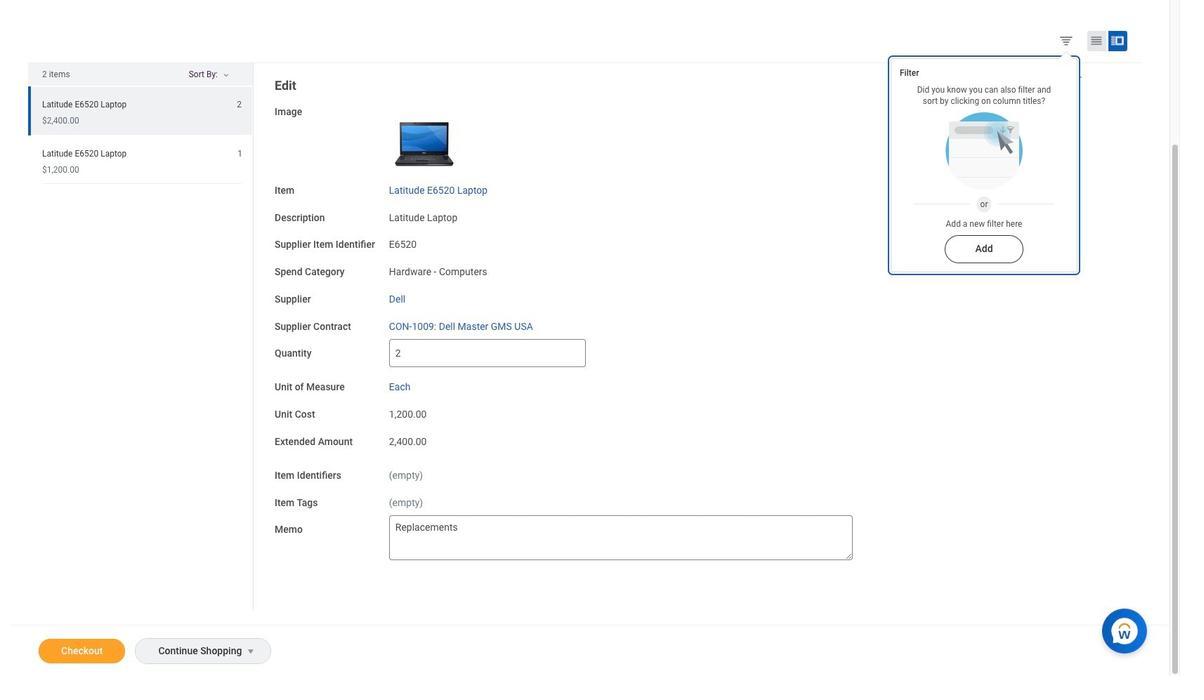 Task type: describe. For each thing, give the bounding box(es) containing it.
caret down image
[[243, 646, 260, 658]]

select to filter grid data image
[[1059, 33, 1074, 48]]

e6520.jpg image
[[389, 98, 459, 168]]

Toggle to List Detail view radio
[[1109, 31, 1128, 51]]

delete image
[[1067, 72, 1084, 89]]

item list list box
[[28, 86, 253, 184]]

Toggle to Grid view radio
[[1088, 31, 1107, 51]]



Task type: locate. For each thing, give the bounding box(es) containing it.
navigation pane region
[[254, 63, 1102, 588]]

region
[[28, 63, 254, 610]]

hardware - computers element
[[389, 264, 487, 278]]

toggle to grid view image
[[1090, 34, 1104, 48]]

chevron down image
[[218, 72, 235, 82]]

None text field
[[389, 340, 586, 368], [389, 516, 853, 561], [389, 340, 586, 368], [389, 516, 853, 561]]

dialog
[[891, 44, 1078, 273]]

toggle to list detail view image
[[1111, 34, 1125, 48]]

option group
[[1056, 30, 1138, 54]]

arrow down image
[[235, 69, 252, 78]]

workday assistant region
[[1102, 604, 1153, 654]]



Task type: vqa. For each thing, say whether or not it's contained in the screenshot.
dialog
yes



